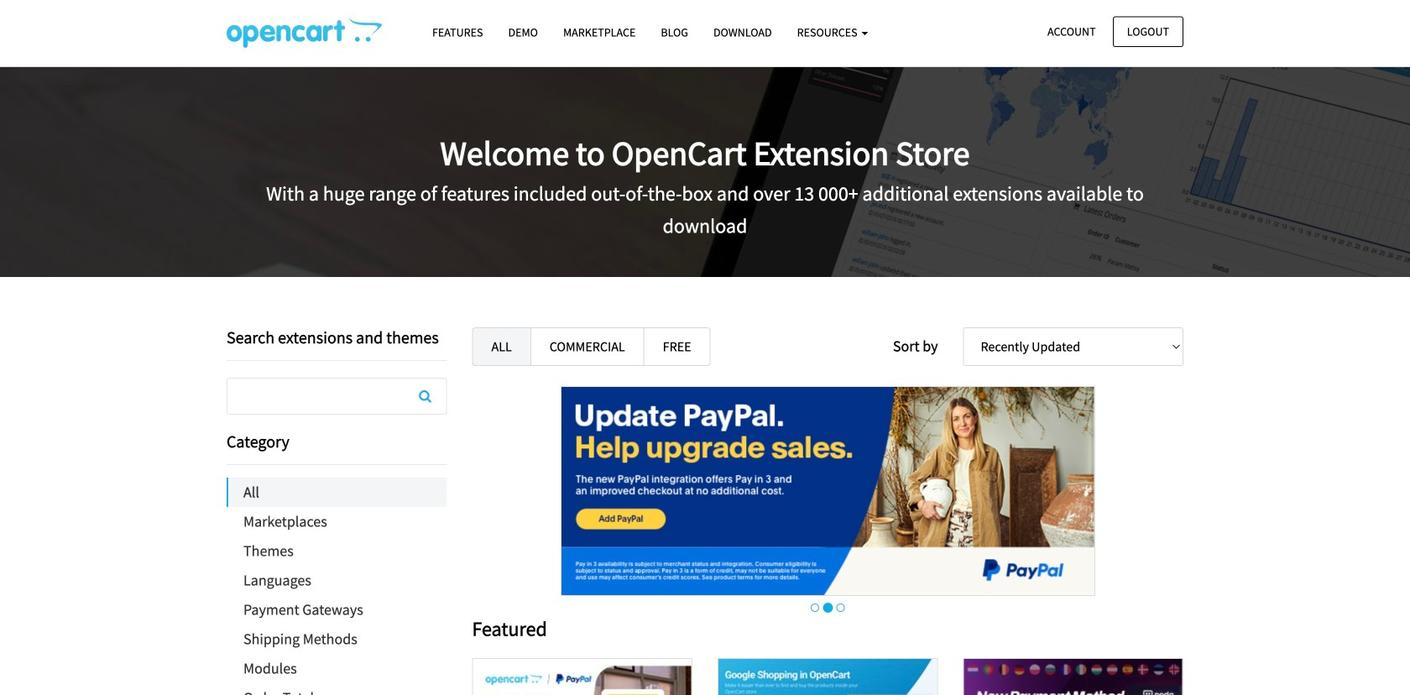 Task type: describe. For each thing, give the bounding box(es) containing it.
google shopping for opencart image
[[719, 659, 937, 695]]



Task type: locate. For each thing, give the bounding box(es) containing it.
noda image
[[965, 659, 1183, 695]]

paypal checkout integration image
[[473, 659, 692, 695]]

opencart extensions image
[[227, 18, 382, 48]]

search image
[[419, 390, 432, 403]]

paypal payment gateway image
[[561, 386, 1096, 596]]

None text field
[[228, 379, 446, 414]]



Task type: vqa. For each thing, say whether or not it's contained in the screenshot.
Opencart extensions IMAGE
yes



